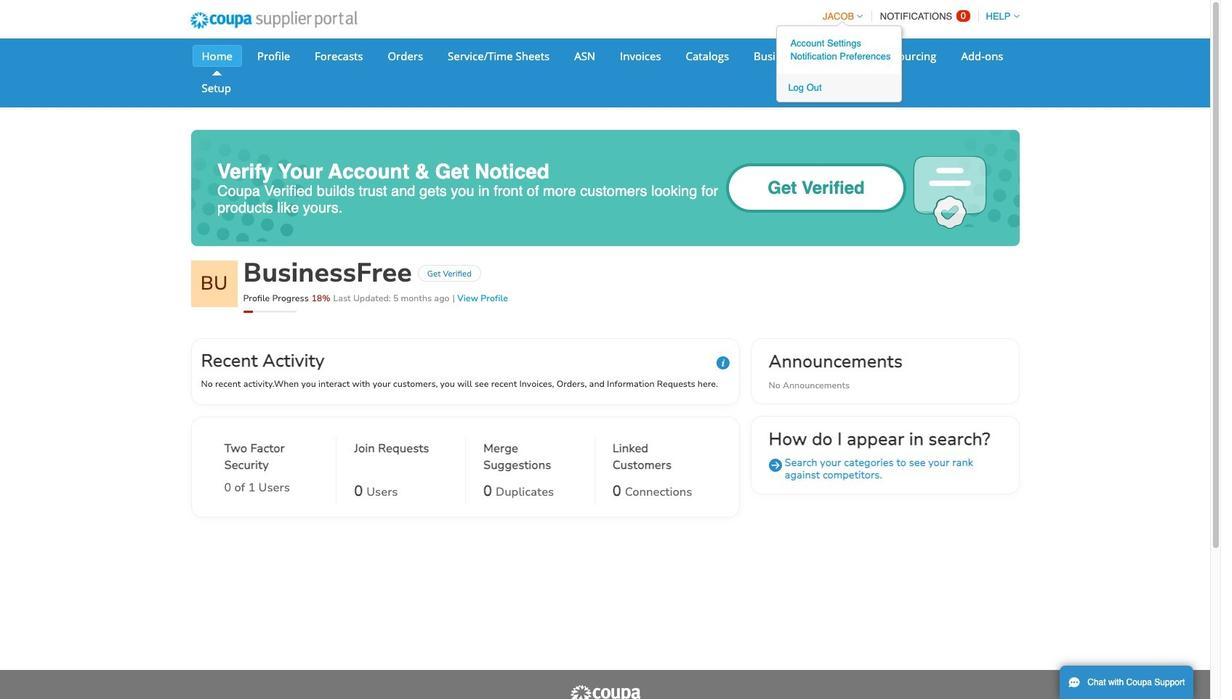 Task type: vqa. For each thing, say whether or not it's contained in the screenshot.
ADDITIONAL INFORMATION image
yes



Task type: describe. For each thing, give the bounding box(es) containing it.
1 horizontal spatial coupa supplier portal image
[[569, 685, 641, 700]]



Task type: locate. For each thing, give the bounding box(es) containing it.
0 horizontal spatial coupa supplier portal image
[[180, 2, 367, 39]]

coupa supplier portal image
[[180, 2, 367, 39], [569, 685, 641, 700]]

1 vertical spatial coupa supplier portal image
[[569, 685, 641, 700]]

additional information image
[[716, 357, 729, 370]]

arrowcircleright image
[[769, 459, 782, 472]]

navigation
[[777, 2, 1019, 102]]

bu image
[[191, 261, 237, 307]]

0 vertical spatial coupa supplier portal image
[[180, 2, 367, 39]]



